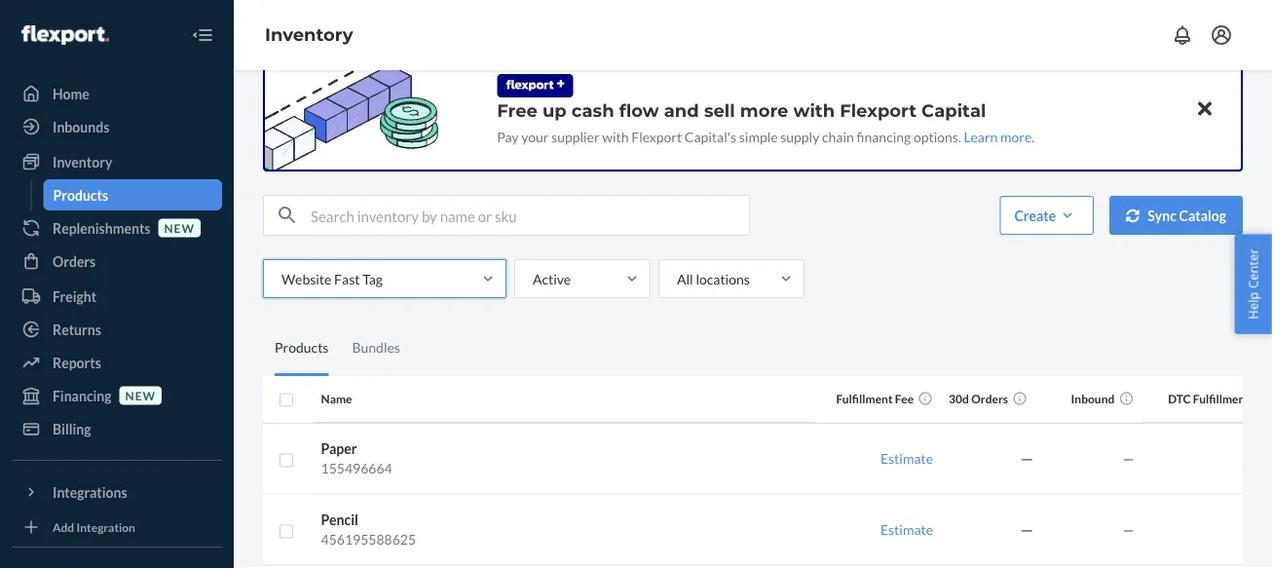 Task type: vqa. For each thing, say whether or not it's contained in the screenshot.
"and"
yes



Task type: locate. For each thing, give the bounding box(es) containing it.
1 horizontal spatial fulfillment
[[1193, 391, 1250, 405]]

1 vertical spatial estimate
[[881, 521, 933, 537]]

1 estimate from the top
[[881, 450, 933, 466]]

more up simple
[[740, 99, 789, 120]]

orders right the 30d
[[971, 391, 1008, 405]]

30d orders
[[949, 391, 1008, 405]]

returns
[[53, 321, 101, 338]]

0 vertical spatial flexport
[[840, 99, 917, 120]]

1 square image from the top
[[279, 452, 294, 468]]

456195588625
[[321, 530, 416, 547]]

—
[[1123, 450, 1134, 466], [1123, 521, 1134, 537]]

0 vertical spatial square image
[[279, 452, 294, 468]]

1 vertical spatial products
[[275, 339, 329, 355]]

tag
[[363, 270, 383, 286]]

sync alt image
[[1126, 208, 1140, 222]]

0 vertical spatial inventory link
[[265, 24, 353, 45]]

inbounds
[[53, 118, 109, 135]]

close navigation image
[[191, 23, 214, 47]]

products up square image
[[275, 339, 329, 355]]

chain
[[822, 128, 854, 144]]

0 horizontal spatial products
[[53, 187, 108, 203]]

1 horizontal spatial inventory link
[[265, 24, 353, 45]]

0 vertical spatial with
[[794, 99, 835, 120]]

fulfillment right dtc
[[1193, 391, 1250, 405]]

simple
[[739, 128, 778, 144]]

1 horizontal spatial orders
[[971, 391, 1008, 405]]

products up replenishments
[[53, 187, 108, 203]]

all locations
[[677, 270, 750, 286]]

all
[[677, 270, 693, 286]]

2 square image from the top
[[279, 523, 294, 539]]

open notifications image
[[1171, 23, 1194, 47]]

1 — from the top
[[1123, 450, 1134, 466]]

new down reports link
[[125, 388, 156, 402]]

flexport down flow
[[632, 128, 682, 144]]

square image
[[279, 452, 294, 468], [279, 523, 294, 539]]

― for 456195588625
[[1020, 521, 1034, 537]]

more right learn
[[1001, 128, 1032, 144]]

flexport up financing
[[840, 99, 917, 120]]

1 vertical spatial more
[[1001, 128, 1032, 144]]

with
[[794, 99, 835, 120], [602, 128, 629, 144]]

1 vertical spatial with
[[602, 128, 629, 144]]

new for financing
[[125, 388, 156, 402]]

square image left paper
[[279, 452, 294, 468]]

fulfillment
[[836, 391, 893, 405], [1193, 391, 1250, 405]]

1 horizontal spatial new
[[164, 221, 195, 235]]

0 horizontal spatial flexport
[[632, 128, 682, 144]]

with up supply
[[794, 99, 835, 120]]

0 vertical spatial new
[[164, 221, 195, 235]]

0 horizontal spatial inventory link
[[12, 146, 222, 177]]

replenishments
[[53, 220, 150, 236]]

— for 155496664
[[1123, 450, 1134, 466]]

0 horizontal spatial fulfillment
[[836, 391, 893, 405]]

inventory
[[265, 24, 353, 45], [53, 153, 112, 170]]

0 horizontal spatial inventory
[[53, 153, 112, 170]]

reports link
[[12, 347, 222, 378]]

0 vertical spatial estimate
[[881, 450, 933, 466]]

active
[[533, 270, 571, 286]]

0 horizontal spatial new
[[125, 388, 156, 402]]

estimate link
[[881, 450, 933, 466], [881, 521, 933, 537]]

new for replenishments
[[164, 221, 195, 235]]

reports
[[53, 354, 101, 371]]

sync
[[1148, 207, 1177, 223]]

website fast tag
[[282, 270, 383, 286]]

―
[[1020, 450, 1034, 466], [1020, 521, 1034, 537]]

flexport
[[840, 99, 917, 120], [632, 128, 682, 144]]

2 estimate link from the top
[[881, 521, 933, 537]]

1 vertical spatial square image
[[279, 523, 294, 539]]

orders up freight at the left bottom
[[53, 253, 96, 269]]

0 vertical spatial products
[[53, 187, 108, 203]]

1 horizontal spatial with
[[794, 99, 835, 120]]

new down products link at the top left of page
[[164, 221, 195, 235]]

1 horizontal spatial products
[[275, 339, 329, 355]]

orders
[[53, 253, 96, 269], [971, 391, 1008, 405]]

0 vertical spatial more
[[740, 99, 789, 120]]

1 vertical spatial estimate link
[[881, 521, 933, 537]]

your
[[521, 128, 549, 144]]

flexport logo image
[[21, 25, 109, 45]]

pencil 456195588625
[[321, 511, 416, 547]]

new
[[164, 221, 195, 235], [125, 388, 156, 402]]

pay
[[497, 128, 519, 144]]

2 ― from the top
[[1020, 521, 1034, 537]]

products link
[[43, 179, 222, 210]]

website
[[282, 270, 332, 286]]

0 vertical spatial inventory
[[265, 24, 353, 45]]

square image for 155496664
[[279, 452, 294, 468]]

2 — from the top
[[1123, 521, 1134, 537]]

1 vertical spatial new
[[125, 388, 156, 402]]

0 vertical spatial orders
[[53, 253, 96, 269]]

returns link
[[12, 314, 222, 345]]

2 estimate from the top
[[881, 521, 933, 537]]

0 horizontal spatial more
[[740, 99, 789, 120]]

1 vertical spatial orders
[[971, 391, 1008, 405]]

help
[[1245, 292, 1262, 319]]

add
[[53, 520, 74, 534]]

1 vertical spatial flexport
[[632, 128, 682, 144]]

more
[[740, 99, 789, 120], [1001, 128, 1032, 144]]

1 ― from the top
[[1020, 450, 1034, 466]]

sync catalog
[[1148, 207, 1227, 223]]

open account menu image
[[1210, 23, 1233, 47]]

center
[[1245, 249, 1262, 289]]

2 fulfillment from the left
[[1193, 391, 1250, 405]]

capital
[[922, 99, 986, 120]]

estimate link for 155496664
[[881, 450, 933, 466]]

bundles
[[352, 339, 400, 355]]

products
[[53, 187, 108, 203], [275, 339, 329, 355]]

fulfillment fee
[[836, 391, 914, 405]]

fulfillment left fee
[[836, 391, 893, 405]]

1 vertical spatial —
[[1123, 521, 1134, 537]]

0 vertical spatial —
[[1123, 450, 1134, 466]]

1 horizontal spatial flexport
[[840, 99, 917, 120]]

0 vertical spatial estimate link
[[881, 450, 933, 466]]

inbound
[[1071, 391, 1115, 405]]

— for 456195588625
[[1123, 521, 1134, 537]]

estimate
[[881, 450, 933, 466], [881, 521, 933, 537]]

1 vertical spatial ―
[[1020, 521, 1034, 537]]

help center
[[1245, 249, 1262, 319]]

square image left pencil
[[279, 523, 294, 539]]

inventory link
[[265, 24, 353, 45], [12, 146, 222, 177]]

with down cash
[[602, 128, 629, 144]]

.
[[1032, 128, 1035, 144]]

estimate link for 456195588625
[[881, 521, 933, 537]]

billing link
[[12, 413, 222, 444]]

add integration
[[53, 520, 135, 534]]

options.
[[914, 128, 961, 144]]

1 estimate link from the top
[[881, 450, 933, 466]]

0 vertical spatial ―
[[1020, 450, 1034, 466]]



Task type: describe. For each thing, give the bounding box(es) containing it.
locations
[[696, 270, 750, 286]]

155496664
[[321, 459, 392, 476]]

estimate for 155496664
[[881, 450, 933, 466]]

sell
[[704, 99, 735, 120]]

inbounds link
[[12, 111, 222, 142]]

sync catalog button
[[1110, 195, 1243, 234]]

billing
[[53, 420, 91, 437]]

create button
[[1000, 195, 1094, 234]]

1 vertical spatial inventory
[[53, 153, 112, 170]]

pencil
[[321, 511, 358, 528]]

up
[[543, 99, 567, 120]]

capital's
[[685, 128, 737, 144]]

products inside products link
[[53, 187, 108, 203]]

integrations
[[53, 484, 127, 500]]

freight link
[[12, 281, 222, 312]]

0 horizontal spatial orders
[[53, 253, 96, 269]]

1 horizontal spatial more
[[1001, 128, 1032, 144]]

close image
[[1198, 97, 1212, 120]]

home link
[[12, 78, 222, 109]]

paper
[[321, 440, 357, 456]]

integration
[[76, 520, 135, 534]]

supply
[[781, 128, 820, 144]]

supplier
[[552, 128, 600, 144]]

learn more link
[[964, 128, 1032, 144]]

free
[[497, 99, 538, 120]]

30d
[[949, 391, 969, 405]]

and
[[664, 99, 699, 120]]

dtc
[[1168, 391, 1191, 405]]

learn
[[964, 128, 998, 144]]

financing
[[857, 128, 911, 144]]

0 horizontal spatial with
[[602, 128, 629, 144]]

catalog
[[1179, 207, 1227, 223]]

square image for 456195588625
[[279, 523, 294, 539]]

dtc fulfillment
[[1168, 391, 1250, 405]]

integrations button
[[12, 476, 222, 508]]

help center button
[[1235, 234, 1272, 334]]

freight
[[53, 288, 97, 304]]

name
[[321, 391, 352, 405]]

square image
[[279, 392, 294, 407]]

1 vertical spatial inventory link
[[12, 146, 222, 177]]

Search inventory by name or sku text field
[[311, 195, 749, 234]]

1 horizontal spatial inventory
[[265, 24, 353, 45]]

create
[[1015, 207, 1056, 223]]

orders link
[[12, 246, 222, 277]]

estimate for 456195588625
[[881, 521, 933, 537]]

― for 155496664
[[1020, 450, 1034, 466]]

financing
[[53, 387, 112, 404]]

fast
[[334, 270, 360, 286]]

1 fulfillment from the left
[[836, 391, 893, 405]]

paper 155496664
[[321, 440, 392, 476]]

fee
[[895, 391, 914, 405]]

cash
[[572, 99, 614, 120]]

home
[[53, 85, 89, 102]]

add integration link
[[12, 515, 222, 539]]

flow
[[619, 99, 659, 120]]

free up cash flow and sell more with flexport capital pay your supplier with flexport capital's simple supply chain financing options. learn more .
[[497, 99, 1035, 144]]



